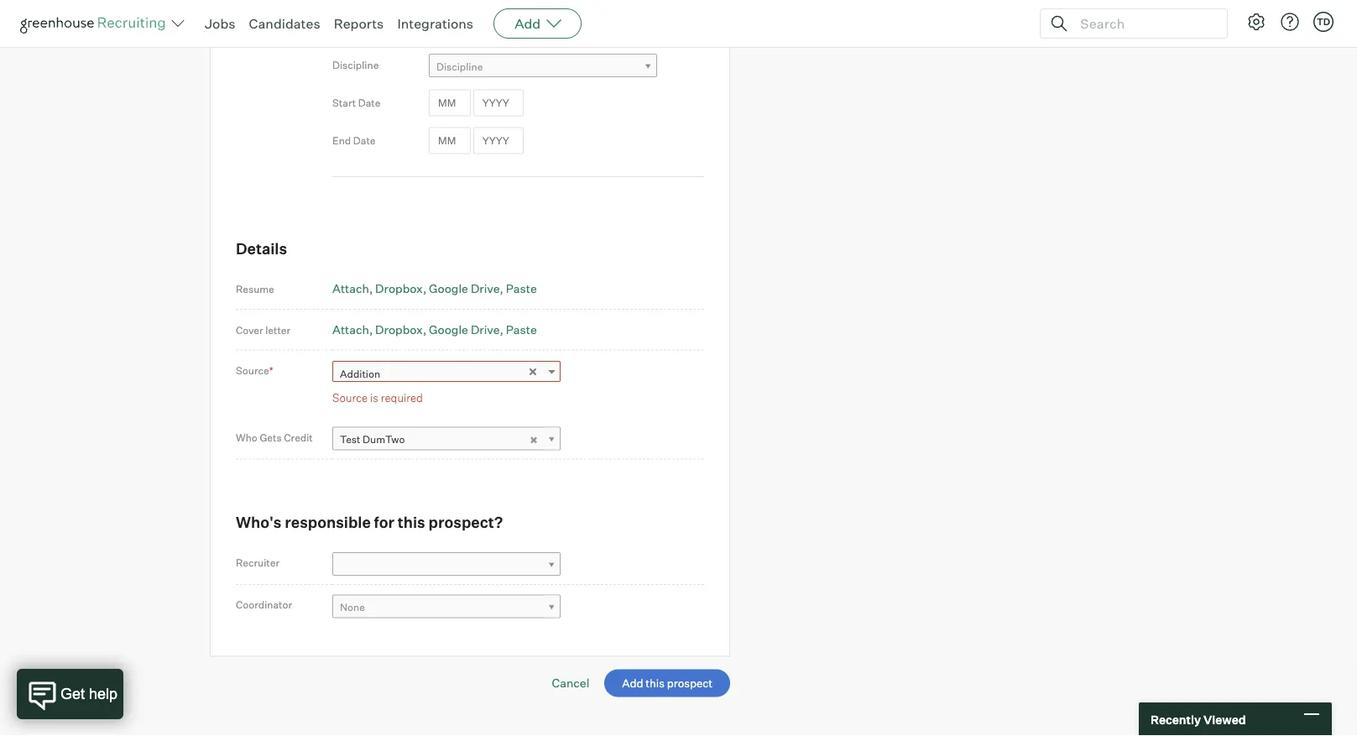 Task type: locate. For each thing, give the bounding box(es) containing it.
1 yyyy text field from the top
[[473, 89, 524, 116]]

jobs
[[205, 15, 235, 32]]

who gets credit
[[236, 431, 313, 444]]

coordinator
[[236, 599, 292, 611]]

1 google from the top
[[429, 281, 468, 296]]

1 drive from the top
[[471, 281, 500, 296]]

1 google drive link from the top
[[429, 281, 503, 296]]

dropbox link for resume
[[375, 281, 427, 296]]

1 vertical spatial paste link
[[506, 322, 537, 337]]

0 vertical spatial drive
[[471, 281, 500, 296]]

test
[[340, 433, 360, 446]]

degree right candidates
[[332, 21, 367, 34]]

0 vertical spatial attach dropbox google drive paste
[[332, 281, 537, 296]]

cancel
[[552, 676, 589, 690]]

0 vertical spatial source
[[236, 364, 269, 377]]

2 attach dropbox google drive paste from the top
[[332, 322, 537, 337]]

attach dropbox google drive paste for cover letter
[[332, 322, 537, 337]]

0 vertical spatial google
[[429, 281, 468, 296]]

td button
[[1310, 8, 1337, 35]]

td
[[1317, 16, 1330, 27]]

1 vertical spatial dropbox
[[375, 322, 423, 337]]

who's
[[236, 513, 282, 532]]

1 mm text field from the top
[[429, 89, 471, 116]]

dropbox link
[[375, 281, 427, 296], [375, 322, 427, 337]]

2 dropbox link from the top
[[375, 322, 427, 337]]

2 google drive link from the top
[[429, 322, 503, 337]]

1 vertical spatial google drive link
[[429, 322, 503, 337]]

0 vertical spatial dropbox
[[375, 281, 423, 296]]

1 vertical spatial source
[[332, 391, 368, 404]]

integrations link
[[397, 15, 473, 32]]

paste link
[[506, 281, 537, 296], [506, 322, 537, 337]]

candidates link
[[249, 15, 320, 32]]

viewed
[[1203, 712, 1246, 727]]

date for end date
[[353, 134, 376, 147]]

1 vertical spatial mm text field
[[429, 127, 471, 154]]

1 vertical spatial drive
[[471, 322, 500, 337]]

degree left add
[[436, 22, 471, 35]]

cover letter
[[236, 324, 291, 336]]

reports
[[334, 15, 384, 32]]

attach link
[[332, 281, 373, 296], [332, 322, 373, 337]]

degree link
[[429, 16, 657, 40]]

jobs link
[[205, 15, 235, 32]]

mm text field for start date
[[429, 89, 471, 116]]

gets
[[260, 431, 282, 444]]

date right start
[[358, 96, 381, 109]]

google
[[429, 281, 468, 296], [429, 322, 468, 337]]

0 horizontal spatial source
[[236, 364, 269, 377]]

1 attach link from the top
[[332, 281, 373, 296]]

YYYY text field
[[473, 89, 524, 116], [473, 127, 524, 154]]

integrations
[[397, 15, 473, 32]]

attach dropbox google drive paste
[[332, 281, 537, 296], [332, 322, 537, 337]]

dropbox for cover letter
[[375, 322, 423, 337]]

1 vertical spatial date
[[353, 134, 376, 147]]

discipline down integrations
[[436, 60, 483, 73]]

drive for resume
[[471, 281, 500, 296]]

None file field
[[20, 730, 232, 736]]

dumtwo
[[363, 433, 405, 446]]

source left is
[[332, 391, 368, 404]]

Search text field
[[1076, 11, 1212, 36]]

attach
[[332, 281, 369, 296], [332, 322, 369, 337]]

1 vertical spatial attach link
[[332, 322, 373, 337]]

1 paste from the top
[[506, 281, 537, 296]]

0 vertical spatial dropbox link
[[375, 281, 427, 296]]

end date
[[332, 134, 376, 147]]

1 vertical spatial paste
[[506, 322, 537, 337]]

paste link for cover letter
[[506, 322, 537, 337]]

source for source is required
[[332, 391, 368, 404]]

0 vertical spatial date
[[358, 96, 381, 109]]

date right end
[[353, 134, 376, 147]]

paste for cover letter
[[506, 322, 537, 337]]

is
[[370, 391, 378, 404]]

1 vertical spatial google
[[429, 322, 468, 337]]

0 vertical spatial google drive link
[[429, 281, 503, 296]]

1 dropbox from the top
[[375, 281, 423, 296]]

discipline up start date
[[332, 59, 379, 71]]

1 vertical spatial attach dropbox google drive paste
[[332, 322, 537, 337]]

2 dropbox from the top
[[375, 322, 423, 337]]

degree
[[332, 21, 367, 34], [436, 22, 471, 35]]

paste
[[506, 281, 537, 296], [506, 322, 537, 337]]

0 vertical spatial yyyy text field
[[473, 89, 524, 116]]

date
[[358, 96, 381, 109], [353, 134, 376, 147]]

date for start date
[[358, 96, 381, 109]]

MM text field
[[429, 89, 471, 116], [429, 127, 471, 154]]

2 google from the top
[[429, 322, 468, 337]]

2 drive from the top
[[471, 322, 500, 337]]

2 paste from the top
[[506, 322, 537, 337]]

test dumtwo link
[[332, 427, 561, 451]]

1 vertical spatial attach
[[332, 322, 369, 337]]

discipline
[[332, 59, 379, 71], [436, 60, 483, 73]]

2 mm text field from the top
[[429, 127, 471, 154]]

0 vertical spatial paste link
[[506, 281, 537, 296]]

responsible
[[285, 513, 371, 532]]

1 paste link from the top
[[506, 281, 537, 296]]

recently viewed
[[1151, 712, 1246, 727]]

source for source *
[[236, 364, 269, 377]]

source is required
[[332, 391, 423, 404]]

2 paste link from the top
[[506, 322, 537, 337]]

1 horizontal spatial source
[[332, 391, 368, 404]]

drive
[[471, 281, 500, 296], [471, 322, 500, 337]]

None submit
[[604, 669, 730, 697]]

source down cover
[[236, 364, 269, 377]]

1 attach from the top
[[332, 281, 369, 296]]

0 vertical spatial mm text field
[[429, 89, 471, 116]]

0 vertical spatial attach
[[332, 281, 369, 296]]

2 attach from the top
[[332, 322, 369, 337]]

dropbox
[[375, 281, 423, 296], [375, 322, 423, 337]]

end
[[332, 134, 351, 147]]

1 horizontal spatial degree
[[436, 22, 471, 35]]

paste for resume
[[506, 281, 537, 296]]

mm text field for end date
[[429, 127, 471, 154]]

1 attach dropbox google drive paste from the top
[[332, 281, 537, 296]]

0 vertical spatial attach link
[[332, 281, 373, 296]]

2 yyyy text field from the top
[[473, 127, 524, 154]]

yyyy text field for start date
[[473, 89, 524, 116]]

attach dropbox google drive paste for resume
[[332, 281, 537, 296]]

0 vertical spatial paste
[[506, 281, 537, 296]]

source
[[236, 364, 269, 377], [332, 391, 368, 404]]

google drive link
[[429, 281, 503, 296], [429, 322, 503, 337]]

1 vertical spatial yyyy text field
[[473, 127, 524, 154]]

reports link
[[334, 15, 384, 32]]

1 dropbox link from the top
[[375, 281, 427, 296]]

2 attach link from the top
[[332, 322, 373, 337]]

1 vertical spatial dropbox link
[[375, 322, 427, 337]]



Task type: vqa. For each thing, say whether or not it's contained in the screenshot.
...
no



Task type: describe. For each thing, give the bounding box(es) containing it.
cancel link
[[552, 676, 589, 690]]

source *
[[236, 364, 273, 377]]

start date
[[332, 96, 381, 109]]

dropbox link for cover letter
[[375, 322, 427, 337]]

0 horizontal spatial degree
[[332, 21, 367, 34]]

attach link for resume
[[332, 281, 373, 296]]

this
[[398, 513, 425, 532]]

google for cover letter
[[429, 322, 468, 337]]

discipline link
[[429, 54, 657, 78]]

prospect?
[[428, 513, 503, 532]]

*
[[269, 364, 273, 377]]

drive for cover letter
[[471, 322, 500, 337]]

attach for cover letter
[[332, 322, 369, 337]]

add button
[[494, 8, 582, 39]]

candidates
[[249, 15, 320, 32]]

attach for resume
[[332, 281, 369, 296]]

google drive link for resume
[[429, 281, 503, 296]]

test dumtwo
[[340, 433, 405, 446]]

paste link for resume
[[506, 281, 537, 296]]

details
[[236, 239, 287, 258]]

google for resume
[[429, 281, 468, 296]]

google drive link for cover letter
[[429, 322, 503, 337]]

configure image
[[1246, 12, 1267, 32]]

start
[[332, 96, 356, 109]]

td button
[[1314, 12, 1334, 32]]

recruiter
[[236, 556, 280, 569]]

recently
[[1151, 712, 1201, 727]]

resume
[[236, 283, 274, 295]]

letter
[[265, 324, 291, 336]]

cover
[[236, 324, 263, 336]]

greenhouse recruiting image
[[20, 13, 171, 34]]

required
[[381, 391, 423, 404]]

addition link
[[332, 361, 561, 385]]

credit
[[284, 431, 313, 444]]

0 horizontal spatial discipline
[[332, 59, 379, 71]]

add
[[515, 15, 541, 32]]

for
[[374, 513, 394, 532]]

attach link for cover letter
[[332, 322, 373, 337]]

addition
[[340, 367, 380, 380]]

yyyy text field for end date
[[473, 127, 524, 154]]

none link
[[332, 595, 561, 619]]

who
[[236, 431, 258, 444]]

dropbox for resume
[[375, 281, 423, 296]]

who's responsible for this prospect?
[[236, 513, 503, 532]]

1 horizontal spatial discipline
[[436, 60, 483, 73]]

none
[[340, 601, 365, 614]]



